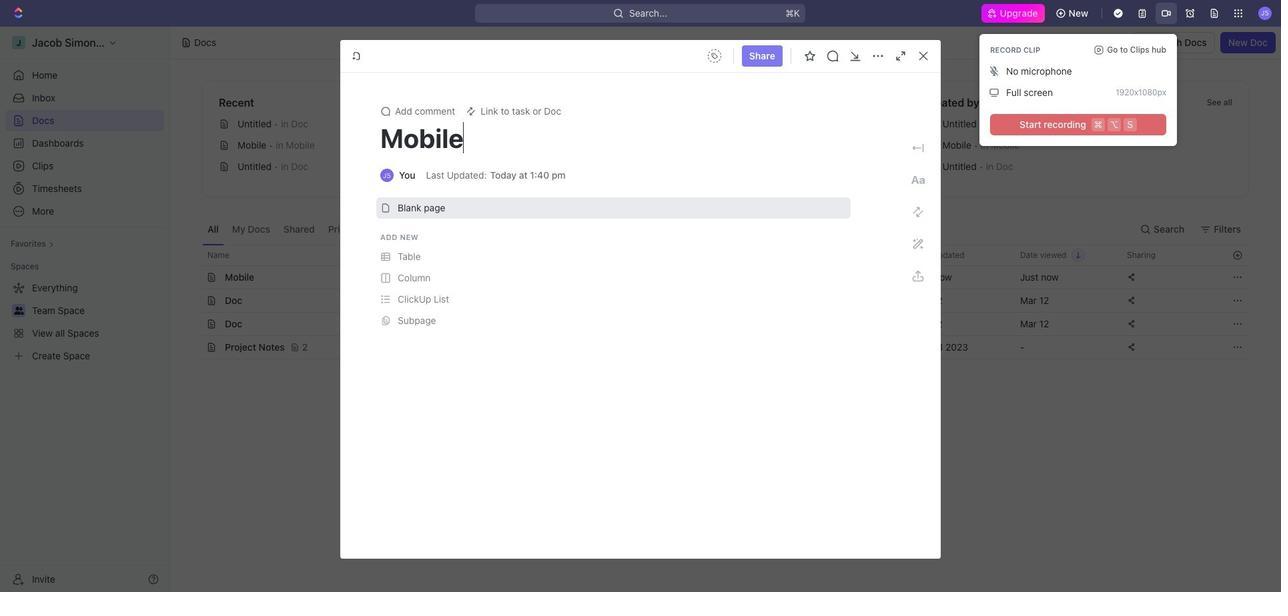 Task type: describe. For each thing, give the bounding box(es) containing it.
tree inside sidebar navigation
[[5, 278, 164, 367]]

cell for second row from the top of the page
[[188, 266, 202, 289]]

4 row from the top
[[188, 312, 1249, 336]]

title text field
[[380, 122, 847, 154]]

3 row from the top
[[188, 289, 1249, 313]]



Task type: vqa. For each thing, say whether or not it's contained in the screenshot.
row
yes



Task type: locate. For each thing, give the bounding box(es) containing it.
5 row from the top
[[188, 336, 1249, 360]]

1 row from the top
[[188, 245, 1249, 266]]

cell for third row from the top of the page
[[188, 290, 202, 312]]

row
[[188, 245, 1249, 266], [188, 266, 1249, 290], [188, 289, 1249, 313], [188, 312, 1249, 336], [188, 336, 1249, 360]]

tree
[[5, 278, 164, 367]]

column header
[[188, 245, 202, 266]]

4 cell from the top
[[188, 336, 202, 359]]

2 row from the top
[[188, 266, 1249, 290]]

cell for 5th row
[[188, 336, 202, 359]]

2 cell from the top
[[188, 290, 202, 312]]

cell
[[188, 266, 202, 289], [188, 290, 202, 312], [188, 313, 202, 336], [188, 336, 202, 359]]

1 cell from the top
[[188, 266, 202, 289]]

table
[[188, 245, 1249, 360]]

cell for 2nd row from the bottom of the page
[[188, 313, 202, 336]]

sidebar navigation
[[0, 27, 170, 593]]

tab list
[[202, 214, 533, 245]]

3 cell from the top
[[188, 313, 202, 336]]



